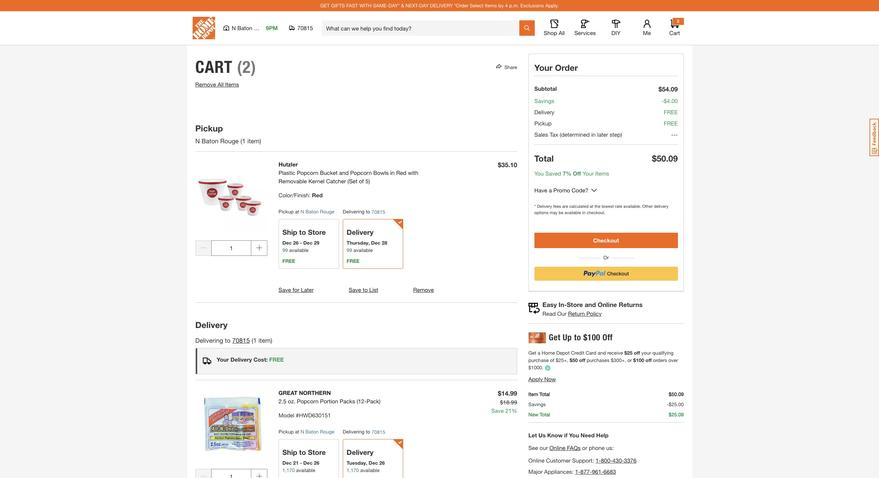 Task type: locate. For each thing, give the bounding box(es) containing it.
1,170 down 21
[[283, 468, 295, 474]]

2 pickup at n baton rouge from the top
[[279, 429, 334, 435]]

0 horizontal spatial )
[[260, 137, 261, 145]]

total down apply now link
[[540, 392, 550, 398]]

of left 5)
[[359, 178, 364, 185]]

0 vertical spatial ship
[[283, 228, 297, 237]]

store inside 'ship to store dec 21 - dec 26 1,170 available'
[[308, 449, 326, 457]]

1 horizontal spatial (
[[252, 337, 253, 345]]

ship for ship to store dec 21 - dec 26 1,170 available
[[283, 449, 297, 457]]

0 horizontal spatial all
[[218, 81, 224, 88]]

0 vertical spatial $50.09
[[652, 154, 678, 164]]

your
[[642, 350, 651, 356]]

1 vertical spatial )
[[271, 337, 272, 345]]

1-
[[596, 458, 601, 465], [575, 469, 581, 476]]

to inside ship to store dec 26 - dec 29 99 available
[[299, 228, 306, 237]]

1-877-961-6683 link
[[575, 469, 616, 476]]

by
[[499, 2, 504, 8]]

save for later
[[279, 287, 314, 293]]

$100 down your
[[634, 358, 644, 364]]

( for rouge
[[241, 137, 242, 145]]

2 vertical spatial 70815 link
[[372, 429, 385, 436]]

0 vertical spatial )
[[260, 137, 261, 145]]

877-
[[581, 469, 592, 476]]

1 ship from the top
[[283, 228, 297, 237]]

savings
[[535, 98, 554, 104], [529, 402, 546, 408]]

store inside ship to store dec 26 - dec 29 99 available
[[308, 228, 326, 237]]

0 horizontal spatial of
[[359, 178, 364, 185]]

26 right 21
[[314, 461, 320, 466]]

credit
[[571, 350, 585, 356]]

1 pickup at n baton rouge from the top
[[279, 209, 334, 215]]

pickup at n baton rouge for ship to store dec 26 - dec 29 99 available
[[279, 209, 334, 215]]

popcorn down northern
[[297, 398, 319, 405]]

in left later
[[592, 131, 596, 138]]

0 vertical spatial get
[[549, 333, 561, 343]]

70815 inside button
[[298, 25, 313, 31]]

have a promo code?
[[535, 187, 589, 194]]

me button
[[636, 20, 658, 37]]

your up subtotal
[[535, 63, 553, 73]]

red right :
[[312, 192, 323, 199]]

) for n baton rouge ( 1 item )
[[260, 137, 261, 145]]

delivery up thursday,
[[347, 228, 374, 237]]

share
[[505, 64, 517, 70]]

or for $300+,
[[628, 358, 632, 364]]

0 horizontal spatial your
[[217, 357, 229, 363]]

or
[[628, 358, 632, 364], [582, 445, 588, 452]]

1 vertical spatial online
[[550, 445, 566, 452]]

increment image
[[256, 245, 262, 251], [256, 474, 262, 479]]

off up receive
[[603, 333, 613, 343]]

credit offer details image
[[545, 366, 551, 372]]

savings down item total
[[529, 402, 546, 408]]

delivery left cost:
[[231, 357, 252, 363]]

ship inside ship to store dec 26 - dec 29 99 available
[[283, 228, 297, 237]]

all right shop
[[559, 29, 565, 36]]

off right the $25
[[634, 350, 640, 356]]

delivery inside delivery thursday, dec 28 99 available
[[347, 228, 374, 237]]

free down ship to store dec 26 - dec 29 99 available
[[283, 258, 295, 264]]

and up purchases
[[598, 350, 606, 356]]

0 vertical spatial your
[[535, 63, 553, 73]]

subtotal
[[535, 85, 557, 92]]

save left for
[[279, 287, 291, 293]]

tuesday,
[[347, 461, 367, 466]]

popcorn up 5)
[[350, 170, 372, 176]]

70815 link for ship to store dec 21 - dec 26 1,170 available
[[372, 429, 385, 436]]

and
[[339, 170, 349, 176], [585, 301, 596, 309], [598, 350, 606, 356]]

save for later button
[[279, 286, 314, 294]]

pack)
[[367, 398, 381, 405]]

and inside hutzler plastic popcorn bucket and popcorn bowls in red with removable kernel catcher (set of 5)
[[339, 170, 349, 176]]

delivery inside delivery tuesday, dec 26 1,170 available
[[347, 449, 374, 457]]

1 horizontal spatial in
[[583, 210, 586, 216]]

1 vertical spatial item
[[529, 392, 538, 398]]

of down home at the bottom right
[[550, 358, 555, 364]]

1 vertical spatial product image
[[195, 389, 267, 461]]

new
[[529, 412, 539, 418]]

2.5
[[279, 398, 286, 405]]

1 vertical spatial 70815 link
[[232, 337, 250, 345]]

None text field
[[211, 241, 251, 256], [211, 470, 251, 479], [211, 241, 251, 256], [211, 470, 251, 479]]

your down delivering to 70815 ( 1 item )
[[217, 357, 229, 363]]

n baton rouge
[[232, 25, 270, 31]]

1 vertical spatial 1
[[253, 337, 257, 345]]

1- down online customer support: 1-800-430-3376
[[575, 469, 581, 476]]

1 vertical spatial n baton rouge button
[[301, 429, 334, 435]]

product image for model #
[[195, 389, 267, 461]]

0 vertical spatial 26
[[293, 240, 299, 246]]

0 vertical spatial red
[[396, 170, 407, 176]]

orders over $1000.
[[529, 358, 678, 371]]

item up the
[[596, 170, 607, 177]]

save inside save for later 'button'
[[279, 287, 291, 293]]

0 vertical spatial all
[[559, 29, 565, 36]]

$50.09 up $25.00
[[669, 392, 684, 398]]

delivery inside 'alert'
[[231, 357, 252, 363]]

save left list on the bottom left
[[349, 287, 361, 293]]

0 horizontal spatial remove
[[195, 81, 216, 88]]

in down calculated
[[583, 210, 586, 216]]

in-
[[559, 301, 567, 309]]

online up "customer"
[[550, 445, 566, 452]]

0 vertical spatial a
[[549, 187, 552, 194]]

0 horizontal spatial (
[[241, 137, 242, 145]]

delivering to 70815 for ship to store dec 21 - dec 26 1,170 available
[[343, 429, 385, 436]]

the home depot logo image
[[193, 17, 215, 39]]

1 vertical spatial 26
[[314, 461, 320, 466]]

pickup up sales on the right
[[535, 120, 552, 127]]

store inside easy in-store and online returns read our return policy
[[567, 301, 583, 309]]

0 vertical spatial (
[[241, 137, 242, 145]]

off
[[573, 170, 581, 177], [603, 333, 613, 343]]

tax
[[550, 131, 558, 138]]

list
[[369, 287, 378, 293]]

70815 link up dec 28
[[372, 208, 385, 216]]

a right have
[[549, 187, 552, 194]]

off down your
[[646, 358, 652, 364]]

removable
[[279, 178, 307, 185]]

$300+,
[[611, 358, 626, 364]]

and up policy
[[585, 301, 596, 309]]

$35.10
[[498, 161, 517, 169]]

your for your order
[[535, 63, 553, 73]]

2 vertical spatial your
[[217, 357, 229, 363]]

rouge
[[254, 25, 270, 31], [220, 137, 239, 145], [320, 209, 334, 215], [320, 429, 334, 435]]

1 vertical spatial total
[[540, 392, 550, 398]]

1 horizontal spatial online
[[550, 445, 566, 452]]

northern
[[299, 390, 331, 397]]

you
[[535, 170, 544, 177], [569, 433, 579, 439]]

1 vertical spatial get
[[529, 350, 537, 356]]

1 vertical spatial 1-
[[575, 469, 581, 476]]

*
[[535, 204, 536, 209]]

1 vertical spatial of
[[550, 358, 555, 364]]

1 horizontal spatial all
[[559, 29, 565, 36]]

delivering to 70815 up delivery thursday, dec 28 99 available
[[343, 209, 385, 215]]

of inside "your qualifying purchase of $25+,"
[[550, 358, 555, 364]]

0 vertical spatial online
[[598, 301, 617, 309]]

2 horizontal spatial online
[[598, 301, 617, 309]]

2 decrement image from the top
[[201, 474, 206, 479]]

a up purchase
[[538, 350, 541, 356]]

save for save to list
[[349, 287, 361, 293]]

all inside button
[[559, 29, 565, 36]]

$25
[[625, 350, 633, 356]]

delivering for ship to store dec 21 - dec 26 1,170 available
[[343, 429, 365, 435]]

your
[[535, 63, 553, 73], [583, 170, 594, 177], [217, 357, 229, 363]]

delivery up delivering to 70815 ( 1 item )
[[195, 320, 228, 330]]

great
[[279, 390, 298, 397]]

shop all button
[[543, 20, 566, 37]]

1 horizontal spatial off
[[603, 333, 613, 343]]

kernel
[[309, 178, 325, 185]]

1 horizontal spatial save
[[349, 287, 361, 293]]

store for online
[[567, 301, 583, 309]]

1 vertical spatial $50.09
[[669, 392, 684, 398]]

promo
[[554, 187, 570, 194]]

1- up 961-
[[596, 458, 601, 465]]

1 increment image from the top
[[256, 245, 262, 251]]

your up code? at the right top of page
[[583, 170, 594, 177]]

0 horizontal spatial save
[[279, 287, 291, 293]]

hutzler
[[279, 161, 298, 168]]

2 n baton rouge button from the top
[[301, 429, 334, 435]]

1 horizontal spatial remove
[[413, 287, 434, 293]]

0 vertical spatial item
[[247, 137, 260, 145]]

total right new
[[540, 412, 550, 418]]

all for remove
[[218, 81, 224, 88]]

off down get a home depot credit card and receive $25 off on the bottom of the page
[[579, 358, 586, 364]]

return policy link
[[568, 311, 602, 317]]

1 vertical spatial delivering to 70815
[[343, 429, 385, 436]]

item down apply
[[529, 392, 538, 398]]

remove button
[[413, 286, 434, 294]]

let us know if you need help
[[529, 433, 609, 439]]

:
[[309, 192, 311, 199]]

2 horizontal spatial save
[[491, 408, 504, 415]]

item
[[596, 170, 607, 177], [529, 392, 538, 398]]

---
[[672, 131, 678, 138]]

* delivery fees are calculated at the lowest rate available. other delivery options may be available in checkout.
[[535, 204, 669, 216]]

1 horizontal spatial red
[[396, 170, 407, 176]]

delivery up sales on the right
[[535, 109, 555, 115]]

all for shop
[[559, 29, 565, 36]]

2 vertical spatial in
[[583, 210, 586, 216]]

1 1,170 from the left
[[283, 468, 295, 474]]

0 horizontal spatial online
[[529, 458, 545, 465]]

1 horizontal spatial 1,170
[[347, 468, 359, 474]]

dec
[[283, 240, 292, 246], [303, 240, 313, 246], [283, 461, 292, 466], [303, 461, 313, 466]]

n baton rouge button down :
[[301, 209, 334, 215]]

1 horizontal spatial off
[[634, 350, 640, 356]]

home
[[542, 350, 555, 356]]

26 inside 'ship to store dec 21 - dec 26 1,170 available'
[[314, 461, 320, 466]]

1 decrement image from the top
[[201, 245, 206, 251]]

0 horizontal spatial 26
[[293, 240, 299, 246]]

2 horizontal spatial your
[[583, 170, 594, 177]]

hwd630151
[[299, 412, 331, 419]]

to inside 'ship to store dec 21 - dec 26 1,170 available'
[[299, 449, 306, 457]]

1 horizontal spatial 1
[[253, 337, 257, 345]]

n baton rouge button down hwd630151
[[301, 429, 334, 435]]

$50.09 down ---
[[652, 154, 678, 164]]

70815 link up dec 26
[[372, 429, 385, 436]]

$50.09 for item total
[[669, 392, 684, 398]]

0 vertical spatial product image
[[195, 160, 267, 233]]

feedback link image
[[870, 119, 879, 157]]

portion
[[320, 398, 338, 405]]

1 horizontal spatial a
[[549, 187, 552, 194]]

remove for remove
[[413, 287, 434, 293]]

0 vertical spatial delivering to 70815
[[343, 209, 385, 215]]

2
[[677, 19, 680, 24]]

need
[[581, 433, 595, 439]]

delivering for ship to store dec 26 - dec 29 99 available
[[343, 209, 365, 215]]

70815
[[298, 25, 313, 31], [372, 209, 385, 215], [232, 337, 250, 345], [372, 430, 385, 436]]

(
[[241, 137, 242, 145], [252, 337, 253, 345]]

0 horizontal spatial and
[[339, 170, 349, 176]]

delivery
[[654, 204, 669, 209]]

get up purchase
[[529, 350, 537, 356]]

0 vertical spatial and
[[339, 170, 349, 176]]

2 ship from the top
[[283, 449, 297, 457]]

0 vertical spatial remove
[[195, 81, 216, 88]]

at for ship to store dec 21 - dec 26 1,170 available
[[295, 429, 299, 435]]

total for new total
[[540, 412, 550, 418]]

delivering to 70815
[[343, 209, 385, 215], [343, 429, 385, 436]]

0 horizontal spatial red
[[312, 192, 323, 199]]

1 vertical spatial remove
[[413, 287, 434, 293]]

1 horizontal spatial item
[[596, 170, 607, 177]]

1 horizontal spatial 99
[[347, 247, 352, 253]]

total for item total
[[540, 392, 550, 398]]

receive
[[608, 350, 623, 356]]

us
[[539, 433, 546, 439]]

0 vertical spatial or
[[628, 358, 632, 364]]

delivering to 70815 for ship to store dec 26 - dec 29 99 available
[[343, 209, 385, 215]]

delivery up tuesday,
[[347, 449, 374, 457]]

free right cost:
[[269, 357, 284, 363]]

1 horizontal spatial your
[[535, 63, 553, 73]]

0 horizontal spatial 1-
[[575, 469, 581, 476]]

1 vertical spatial (
[[252, 337, 253, 345]]

1 horizontal spatial or
[[628, 358, 632, 364]]

0 horizontal spatial 1
[[242, 137, 246, 145]]

at
[[590, 204, 594, 209], [295, 209, 299, 215], [295, 429, 299, 435]]

2 product image from the top
[[195, 389, 267, 461]]

thursday,
[[347, 240, 370, 246]]

or down the $25
[[628, 358, 632, 364]]

save left 21%
[[491, 408, 504, 415]]

save inside $14.99 $18.99 save 21%
[[491, 408, 504, 415]]

0 horizontal spatial items
[[225, 81, 239, 88]]

0 vertical spatial decrement image
[[201, 245, 206, 251]]

99 inside delivery thursday, dec 28 99 available
[[347, 247, 352, 253]]

1 horizontal spatial 26
[[314, 461, 320, 466]]

2 99 from the left
[[347, 247, 352, 253]]

pickup down color/finish
[[279, 209, 294, 215]]

at down '#'
[[295, 429, 299, 435]]

1,170 inside 'ship to store dec 21 - dec 26 1,170 available'
[[283, 468, 295, 474]]

off right 7%
[[573, 170, 581, 177]]

1,170 down tuesday,
[[347, 468, 359, 474]]

0 vertical spatial items
[[485, 2, 497, 8]]

day*
[[389, 2, 400, 8]]

credit card icon image
[[529, 333, 546, 344]]

saved
[[546, 170, 561, 177]]

26 left 29
[[293, 240, 299, 246]]

1 vertical spatial increment image
[[256, 474, 262, 479]]

and up catcher
[[339, 170, 349, 176]]

increment image for model #
[[256, 474, 262, 479]]

70815 up your delivery cost: free
[[232, 337, 250, 345]]

online inside easy in-store and online returns read our return policy
[[598, 301, 617, 309]]

$100 up card
[[584, 333, 601, 343]]

cart (2)
[[195, 57, 256, 77]]

support:
[[572, 458, 594, 465]]

2 delivering to 70815 from the top
[[343, 429, 385, 436]]

1 horizontal spatial 1-
[[596, 458, 601, 465]]

70815 link for ship to store dec 26 - dec 29 99 available
[[372, 208, 385, 216]]

you left saved
[[535, 170, 544, 177]]

free up ---
[[664, 120, 678, 127]]

all down 'cart (2)'
[[218, 81, 224, 88]]

$50.09 for total
[[652, 154, 678, 164]]

2 increment image from the top
[[256, 474, 262, 479]]

1 horizontal spatial of
[[550, 358, 555, 364]]

- inside ship to store dec 26 - dec 29 99 available
[[300, 240, 302, 246]]

have a promo code? link
[[535, 186, 589, 195]]

checkout button
[[535, 233, 678, 249]]

delivery
[[535, 109, 555, 115], [537, 204, 552, 209], [347, 228, 374, 237], [195, 320, 228, 330], [231, 357, 252, 363], [347, 449, 374, 457]]

1 vertical spatial or
[[582, 445, 588, 452]]

store for 21
[[308, 449, 326, 457]]

1 n baton rouge button from the top
[[301, 209, 334, 215]]

lowest
[[602, 204, 614, 209]]

21%
[[506, 408, 517, 415]]

pickup at n baton rouge down model # hwd630151 on the left
[[279, 429, 334, 435]]

at down color/finish
[[295, 209, 299, 215]]

day
[[419, 2, 429, 8]]

pickup down model
[[279, 429, 294, 435]]

available inside delivery thursday, dec 28 99 available
[[354, 247, 373, 253]]

1 delivering to 70815 from the top
[[343, 209, 385, 215]]

0 vertical spatial of
[[359, 178, 364, 185]]

new total
[[529, 412, 550, 418]]

you saved 7% off your item s
[[535, 170, 609, 177]]

total up saved
[[535, 154, 554, 164]]

product image
[[195, 160, 267, 233], [195, 389, 267, 461]]

1 vertical spatial and
[[585, 301, 596, 309]]

faqs
[[567, 445, 581, 452]]

1,170 inside delivery tuesday, dec 26 1,170 available
[[347, 468, 359, 474]]

0 vertical spatial pickup at n baton rouge
[[279, 209, 334, 215]]

0 horizontal spatial or
[[582, 445, 588, 452]]

items
[[485, 2, 497, 8], [225, 81, 239, 88]]

item total
[[529, 392, 550, 398]]

1
[[242, 137, 246, 145], [253, 337, 257, 345]]

store
[[308, 228, 326, 237], [567, 301, 583, 309], [308, 449, 326, 457]]

or right faqs
[[582, 445, 588, 452]]

items left by
[[485, 2, 497, 8]]

0 vertical spatial store
[[308, 228, 326, 237]]

800-
[[601, 458, 613, 465]]

ship inside 'ship to store dec 21 - dec 26 1,170 available'
[[283, 449, 297, 457]]

items down 'cart (2)'
[[225, 81, 239, 88]]

70815 link up your delivery cost: free
[[232, 337, 250, 345]]

savings down subtotal
[[535, 98, 554, 104]]

a
[[549, 187, 552, 194], [538, 350, 541, 356]]

options
[[535, 210, 549, 216]]

delivering to 70815 up delivery tuesday, dec 26 1,170 available
[[343, 429, 385, 436]]

get left up
[[549, 333, 561, 343]]

delivery up options
[[537, 204, 552, 209]]

1 horizontal spatial get
[[549, 333, 561, 343]]

2 vertical spatial store
[[308, 449, 326, 457]]

1 vertical spatial all
[[218, 81, 224, 88]]

you right if
[[569, 433, 579, 439]]

2 vertical spatial delivering
[[343, 429, 365, 435]]

1 vertical spatial pickup at n baton rouge
[[279, 429, 334, 435]]

1 product image from the top
[[195, 160, 267, 233]]

store for 26
[[308, 228, 326, 237]]

alert
[[195, 349, 517, 375]]

1 vertical spatial item
[[259, 337, 271, 345]]

decrement image for color/finish
[[201, 245, 206, 251]]

- inside 'ship to store dec 21 - dec 26 1,170 available'
[[300, 461, 302, 466]]

pickup at n baton rouge down :
[[279, 209, 334, 215]]

1 99 from the left
[[283, 247, 288, 253]]

&
[[401, 2, 404, 8]]

in right bowls
[[390, 170, 395, 176]]

popcorn up kernel
[[297, 170, 319, 176]]

of inside hutzler plastic popcorn bucket and popcorn bowls in red with removable kernel catcher (set of 5)
[[359, 178, 364, 185]]

off
[[634, 350, 640, 356], [579, 358, 586, 364], [646, 358, 652, 364]]

70815 right 9pm
[[298, 25, 313, 31]]

1 vertical spatial a
[[538, 350, 541, 356]]

popcorn inside great northern 2.5 oz. popcorn portion packs (12-pack)
[[297, 398, 319, 405]]

red left with
[[396, 170, 407, 176]]

online up major
[[529, 458, 545, 465]]

now
[[545, 376, 556, 383]]

online faqs link
[[550, 445, 581, 452]]

2 vertical spatial total
[[540, 412, 550, 418]]

online up policy
[[598, 301, 617, 309]]

2 1,170 from the left
[[347, 468, 359, 474]]

1 horizontal spatial $100
[[634, 358, 644, 364]]

item for delivering to 70815 ( 1 item )
[[259, 337, 271, 345]]

product image for color/finish
[[195, 160, 267, 233]]

at left the
[[590, 204, 594, 209]]

decrement image
[[201, 245, 206, 251], [201, 474, 206, 479]]



Task type: vqa. For each thing, say whether or not it's contained in the screenshot.
the right 34
no



Task type: describe. For each thing, give the bounding box(es) containing it.
n baton rouge button for ship to store dec 26 - dec 29 99 available
[[301, 209, 334, 215]]

your for your delivery cost: free
[[217, 357, 229, 363]]

$50
[[570, 358, 578, 364]]

1 vertical spatial red
[[312, 192, 323, 199]]

available inside 'ship to store dec 21 - dec 26 1,170 available'
[[296, 468, 315, 474]]

checkout.
[[587, 210, 606, 216]]

sales
[[535, 131, 548, 138]]

$54.09
[[659, 85, 678, 93]]

be
[[559, 210, 564, 216]]

ship for ship to store dec 26 - dec 29 99 available
[[283, 228, 297, 237]]

other
[[643, 204, 653, 209]]

purchase
[[529, 358, 549, 364]]

0 vertical spatial 1-
[[596, 458, 601, 465]]

color/finish
[[279, 192, 309, 199]]

(2)
[[237, 57, 256, 77]]

*order
[[454, 2, 469, 8]]

70815 up dec 28
[[372, 209, 385, 215]]

at inside "* delivery fees are calculated at the lowest rate available. other delivery options may be available in checkout."
[[590, 204, 594, 209]]

n baton rouge ( 1 item )
[[195, 137, 263, 145]]

your delivery cost: free
[[217, 357, 284, 363]]

code?
[[572, 187, 589, 194]]

packs
[[340, 398, 355, 405]]

3376
[[624, 458, 637, 465]]

- $25.00
[[667, 402, 684, 408]]

have
[[535, 187, 548, 194]]

orders
[[653, 358, 667, 364]]

purchases
[[587, 358, 610, 364]]

or for faqs
[[582, 445, 588, 452]]

in inside hutzler plastic popcorn bucket and popcorn bowls in red with removable kernel catcher (set of 5)
[[390, 170, 395, 176]]

diy
[[612, 29, 621, 36]]

order
[[555, 63, 578, 73]]

1 vertical spatial your
[[583, 170, 594, 177]]

a for have
[[549, 187, 552, 194]]

pickup up n baton rouge ( 1 item )
[[195, 124, 223, 133]]

1 vertical spatial off
[[603, 333, 613, 343]]

apply now link
[[529, 376, 556, 383]]

the
[[595, 204, 601, 209]]

2 vertical spatial online
[[529, 458, 545, 465]]

29
[[314, 240, 320, 246]]

your order
[[535, 63, 578, 73]]

get for get a home depot credit card and receive $25 off
[[529, 350, 537, 356]]

free inside 'alert'
[[269, 357, 284, 363]]

$14.99 $18.99 save 21%
[[491, 390, 517, 415]]

and inside easy in-store and online returns read our return policy
[[585, 301, 596, 309]]

$18.99
[[500, 399, 517, 406]]

apply.
[[546, 2, 559, 8]]

let
[[529, 433, 537, 439]]

-$4.00
[[662, 98, 678, 104]]

exclusions
[[521, 2, 544, 8]]

$25.09
[[669, 412, 684, 418]]

available inside delivery tuesday, dec 26 1,170 available
[[360, 468, 380, 474]]

1 vertical spatial savings
[[529, 402, 546, 408]]

n baton rouge button for ship to store dec 21 - dec 26 1,170 available
[[301, 429, 334, 435]]

1 vertical spatial $100
[[634, 358, 644, 364]]

961-
[[592, 469, 604, 476]]

26 inside ship to store dec 26 - dec 29 99 available
[[293, 240, 299, 246]]

$4.00
[[664, 98, 678, 104]]

phone
[[589, 445, 605, 452]]

available inside "* delivery fees are calculated at the lowest rate available. other delivery options may be available in checkout."
[[565, 210, 581, 216]]

plastic
[[279, 170, 295, 176]]

alert containing your delivery cost:
[[195, 349, 517, 375]]

read
[[543, 311, 556, 317]]

delivery tuesday, dec 26 1,170 available
[[347, 449, 385, 474]]

remove all items
[[195, 81, 239, 88]]

0 vertical spatial in
[[592, 131, 596, 138]]

decrement image for model #
[[201, 474, 206, 479]]

our
[[557, 311, 567, 317]]

99 inside ship to store dec 26 - dec 29 99 available
[[283, 247, 288, 253]]

great northern 2.5 oz. popcorn portion packs (12-pack)
[[279, 390, 381, 405]]

( for 70815
[[252, 337, 253, 345]]

2 horizontal spatial and
[[598, 350, 606, 356]]

7%
[[563, 170, 572, 177]]

appliances:
[[544, 469, 574, 476]]

services button
[[574, 20, 597, 37]]

next-
[[406, 2, 419, 8]]

pickup at n baton rouge for ship to store dec 21 - dec 26 1,170 available
[[279, 429, 334, 435]]

$1000.
[[529, 365, 544, 371]]

(12-
[[357, 398, 367, 405]]

9pm
[[266, 25, 278, 31]]

fast
[[346, 2, 358, 8]]

apply
[[529, 376, 543, 383]]

may
[[550, 210, 558, 216]]

save for save for later
[[279, 287, 291, 293]]

1 vertical spatial items
[[225, 81, 239, 88]]

free down $4.00
[[664, 109, 678, 115]]

dec 26
[[369, 461, 385, 466]]

checkout
[[593, 237, 619, 244]]

0 horizontal spatial $100
[[584, 333, 601, 343]]

fees
[[553, 204, 561, 209]]

1 for 70815
[[253, 337, 257, 345]]

remove all items link
[[195, 81, 239, 88]]

$25.00
[[669, 402, 684, 408]]

1 horizontal spatial you
[[569, 433, 579, 439]]

70815 up dec 26
[[372, 430, 385, 436]]

1 vertical spatial delivering
[[195, 337, 223, 345]]

policy
[[587, 311, 602, 317]]

hutzler plastic popcorn bucket and popcorn bowls in red with removable kernel catcher (set of 5)
[[279, 161, 418, 185]]

in inside "* delivery fees are calculated at the lowest rate available. other delivery options may be available in checkout."
[[583, 210, 586, 216]]

remove for remove all items
[[195, 81, 216, 88]]

0 horizontal spatial off
[[579, 358, 586, 364]]

0 vertical spatial total
[[535, 154, 554, 164]]

get for get up to $100 off
[[549, 333, 561, 343]]

4
[[505, 2, 508, 8]]

5)
[[366, 178, 370, 185]]

1 for rouge
[[242, 137, 246, 145]]

item for n baton rouge ( 1 item )
[[247, 137, 260, 145]]

What can we help you find today? search field
[[326, 21, 519, 35]]

0 vertical spatial savings
[[535, 98, 554, 104]]

shop
[[544, 29, 557, 36]]

for
[[293, 287, 299, 293]]

returns
[[619, 301, 643, 309]]

increment image for color/finish
[[256, 245, 262, 251]]

1-800-430-3376 link
[[596, 458, 637, 465]]

1 horizontal spatial items
[[485, 2, 497, 8]]

at for ship to store dec 26 - dec 29 99 available
[[295, 209, 299, 215]]

#
[[296, 412, 299, 419]]

help
[[596, 433, 609, 439]]

share link
[[502, 64, 517, 70]]

0 horizontal spatial you
[[535, 170, 544, 177]]

a for get
[[538, 350, 541, 356]]

available inside ship to store dec 26 - dec 29 99 available
[[289, 247, 309, 253]]

delivery inside "* delivery fees are calculated at the lowest rate available. other delivery options may be available in checkout."
[[537, 204, 552, 209]]

2 horizontal spatial off
[[646, 358, 652, 364]]

get gifts fast with same-day* & next-day delivery *order select items by 4 p.m. exclusions apply.
[[320, 2, 559, 8]]

(determined
[[560, 131, 590, 138]]

red inside hutzler plastic popcorn bucket and popcorn bowls in red with removable kernel catcher (set of 5)
[[396, 170, 407, 176]]

$14.99
[[498, 390, 517, 398]]

0 vertical spatial off
[[573, 170, 581, 177]]

if
[[564, 433, 568, 439]]

free down thursday,
[[347, 258, 360, 264]]

easy in-store and online returns read our return policy
[[543, 301, 643, 317]]

) for delivering to 70815 ( 1 item )
[[271, 337, 272, 345]]

with
[[408, 170, 418, 176]]



